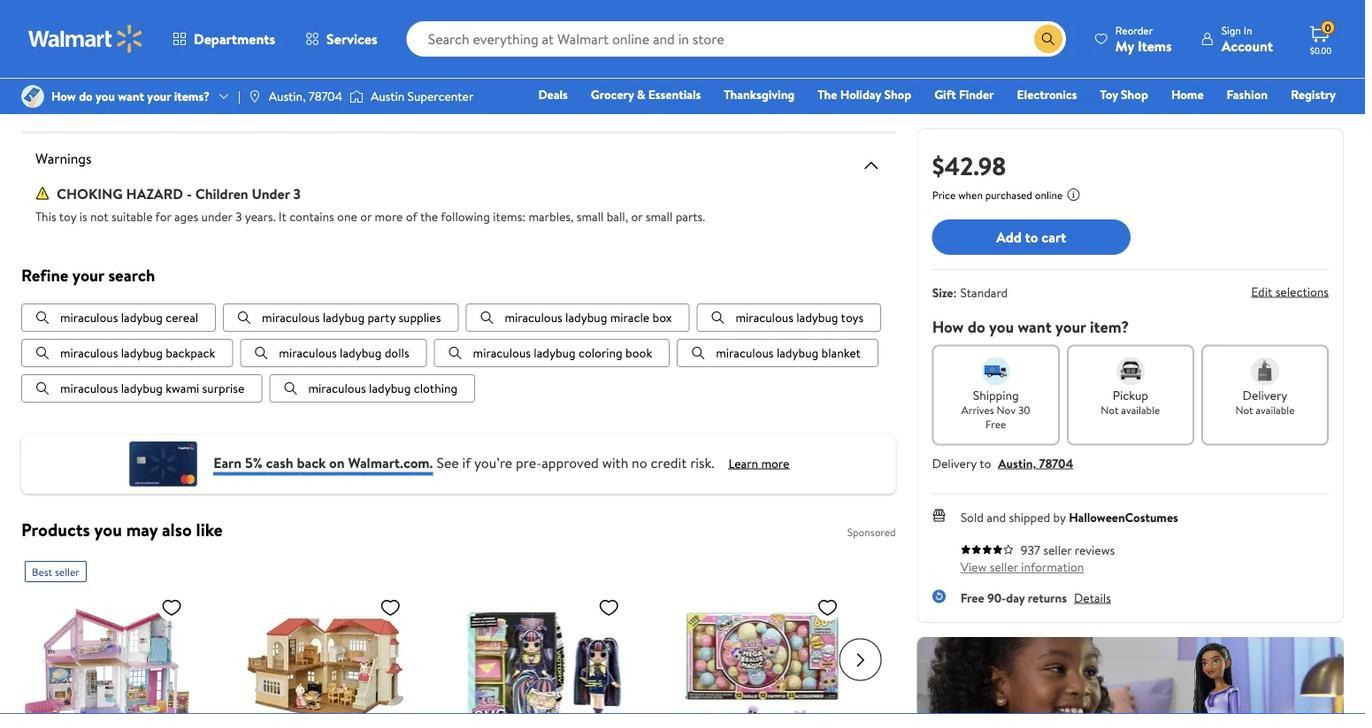Task type: describe. For each thing, give the bounding box(es) containing it.
Search search field
[[407, 21, 1066, 57]]

under
[[201, 208, 232, 225]]

grocery & essentials link
[[583, 85, 709, 104]]

austin, 78704 button
[[999, 454, 1074, 472]]

of
[[406, 208, 418, 225]]

miraculous ladybug coloring book list item
[[434, 339, 670, 367]]

pickup
[[1113, 386, 1149, 404]]

when
[[959, 188, 983, 203]]

dolls
[[385, 344, 409, 361]]

want for item?
[[1018, 316, 1052, 338]]

0 horizontal spatial your
[[72, 264, 104, 287]]

credit
[[651, 453, 687, 472]]

arrives
[[962, 403, 995, 418]]

purchase.
[[417, 92, 468, 109]]

0 horizontal spatial third
[[333, 73, 359, 91]]

on down "displayed" on the right
[[700, 73, 713, 91]]

delivery for to
[[933, 454, 977, 472]]

party down section
[[765, 73, 793, 91]]

your for how do you want your items?
[[147, 88, 171, 105]]

refine
[[21, 264, 68, 287]]

contains
[[290, 208, 334, 225]]

grocery
[[591, 86, 634, 103]]

shop inside "link"
[[1121, 86, 1149, 103]]

on right back
[[329, 453, 345, 472]]

deals link
[[530, 85, 576, 104]]

miraculous ladybug miracle box list item
[[466, 304, 690, 332]]

price
[[933, 188, 956, 203]]

warning image
[[35, 186, 50, 200]]

miraculous ladybug kwami surprise list item
[[21, 374, 262, 403]]

miraculous ladybug miracle box button
[[466, 304, 690, 332]]

sign in account
[[1222, 23, 1274, 55]]

ball,
[[607, 208, 628, 225]]

thanksgiving
[[724, 86, 795, 103]]

not for pickup
[[1101, 403, 1119, 418]]

miraculous ladybug kwami surprise button
[[21, 374, 262, 403]]

services button
[[290, 18, 393, 60]]

intent image for shipping image
[[982, 357, 1010, 385]]

$42.98
[[933, 148, 1007, 183]]

miraculous for miraculous ladybug kwami surprise
[[60, 380, 118, 397]]

search icon image
[[1042, 32, 1056, 46]]

account
[[1222, 36, 1274, 55]]

1 small from the left
[[577, 208, 604, 225]]

use
[[533, 73, 551, 91]]

available for delivery
[[1256, 403, 1295, 418]]

prior
[[374, 92, 400, 109]]

thanksgiving link
[[716, 85, 803, 104]]

miraculous ladybug dolls list item
[[240, 339, 427, 367]]

cereal
[[166, 309, 198, 326]]

miraculous ladybug toys button
[[697, 304, 882, 332]]

the
[[818, 86, 838, 103]]

0 vertical spatial for
[[344, 55, 360, 72]]

legal information image
[[1067, 188, 1081, 202]]

Walmart Site-Wide search field
[[407, 21, 1066, 57]]

miraculous for miraculous ladybug miracle box
[[505, 309, 563, 326]]

fashion link
[[1219, 85, 1276, 104]]

back
[[297, 453, 326, 472]]

1 vertical spatial offered
[[224, 73, 264, 91]]

seller for information
[[990, 558, 1019, 576]]

and inside 'please be aware that the warranty terms on items offered for sale by third party marketplace sellers may differ from those displayed in this section (if any). to confirm warranty terms on an item offered for sale by a third party marketplace seller, please use the 'contact seller' feature on the third party marketplace seller's information page and request the item's warranty terms prior to purchase.'
[[169, 92, 188, 109]]

returns
[[1028, 589, 1067, 606]]

ladybug for miracle
[[566, 309, 607, 326]]

edit selections button
[[1252, 283, 1329, 300]]

1 vertical spatial free
[[961, 589, 985, 606]]

electronics
[[1017, 86, 1078, 103]]

sponsored
[[848, 525, 896, 540]]

how do you want your items?
[[51, 88, 210, 105]]

ladybug for party
[[323, 309, 365, 326]]

miraculous for miraculous ladybug party supplies
[[262, 309, 320, 326]]

deals
[[538, 86, 568, 103]]

-
[[187, 184, 192, 203]]

miraculous ladybug party supplies list item
[[223, 304, 459, 332]]

miraculous for miraculous ladybug toys
[[736, 309, 794, 326]]

with
[[602, 453, 629, 472]]

ladybug for dolls
[[340, 344, 382, 361]]

sign in to add to favorites list, calico critters red roof country home, dollhouse playset with figures, furniture and accessories image
[[380, 596, 401, 618]]

1 vertical spatial information
[[1022, 558, 1084, 576]]

toys
[[841, 309, 864, 326]]

miraculous for miraculous ladybug backpack
[[60, 344, 118, 361]]

ladybug for clothing
[[369, 380, 411, 397]]

the holiday shop link
[[810, 85, 920, 104]]

ages
[[174, 208, 198, 225]]

(if
[[816, 55, 828, 72]]

1 horizontal spatial 78704
[[1040, 454, 1074, 472]]

how do you want your item?
[[933, 316, 1130, 338]]

toy shop link
[[1093, 85, 1157, 104]]

an
[[181, 73, 194, 91]]

following
[[441, 208, 490, 225]]

ladybug for cereal
[[121, 309, 163, 326]]

box
[[653, 309, 672, 326]]

 image for how do you want your items?
[[21, 85, 44, 108]]

your for how do you want your item?
[[1056, 316, 1087, 338]]

capital one  earn 5% cash back on walmart.com. see if you're pre-approved with no credit risk. learn more element
[[729, 454, 790, 473]]

do for how do you want your items?
[[79, 88, 93, 105]]

miraculous ladybug backpack button
[[21, 339, 233, 367]]

1 vertical spatial and
[[987, 509, 1006, 526]]

kwami
[[166, 380, 199, 397]]

please be aware that the warranty terms on items offered for sale by third party marketplace sellers may differ from those displayed in this section (if any). to confirm warranty terms on an item offered for sale by a third party marketplace seller, please use the 'contact seller' feature on the third party marketplace seller's information page and request the item's warranty terms prior to purchase.
[[35, 55, 870, 109]]

item?
[[1090, 316, 1130, 338]]

2 vertical spatial terms
[[340, 92, 371, 109]]

surprise
[[202, 380, 245, 397]]

party inside "button"
[[368, 309, 396, 326]]

2 vertical spatial you
[[94, 517, 122, 542]]

registry link
[[1283, 85, 1344, 104]]

information inside 'please be aware that the warranty terms on items offered for sale by third party marketplace sellers may differ from those displayed in this section (if any). to confirm warranty terms on an item offered for sale by a third party marketplace seller, please use the 'contact seller' feature on the third party marketplace seller's information page and request the item's warranty terms prior to purchase.'
[[74, 92, 137, 109]]

gift
[[935, 86, 956, 103]]

item
[[197, 73, 221, 91]]

sold and shipped by halloweencostumes
[[961, 509, 1179, 526]]

miraculous ladybug blanket
[[716, 344, 861, 361]]

lol surprise mega ball magic w/ 12 collectible dolls, 60+ surprises, 4 unboxing experiences, squish sand, bubbles, gel crush, shell smash, limited edition doll image
[[681, 589, 846, 714]]

warnings
[[35, 148, 92, 168]]

my
[[1116, 36, 1135, 55]]

2 or from the left
[[631, 208, 643, 225]]

miraculous ladybug toys
[[736, 309, 864, 326]]

ladybug for backpack
[[121, 344, 163, 361]]

toy
[[59, 208, 76, 225]]

0 vertical spatial sale
[[363, 55, 384, 72]]

sold
[[961, 509, 984, 526]]

seller,
[[462, 73, 493, 91]]

from
[[625, 55, 651, 72]]

the down "displayed" on the right
[[716, 73, 734, 91]]

not
[[90, 208, 109, 225]]

937
[[1021, 541, 1041, 558]]

ladybug for coloring
[[534, 344, 576, 361]]

differ
[[593, 55, 622, 72]]

to for delivery to austin, 78704
[[980, 454, 992, 472]]

miraculous ladybug blanket list item
[[677, 339, 879, 367]]

miraculous for miraculous ladybug dolls
[[279, 344, 337, 361]]

refine your search
[[21, 264, 155, 287]]

1 horizontal spatial more
[[762, 454, 790, 472]]

blanket
[[822, 344, 861, 361]]

0 horizontal spatial terms
[[130, 73, 162, 91]]

austin supercenter
[[371, 88, 474, 105]]

the right of
[[420, 208, 438, 225]]

0 vertical spatial offered
[[301, 55, 342, 72]]

2 vertical spatial for
[[155, 208, 171, 225]]

miraculous ladybug dolls
[[279, 344, 409, 361]]

sign in to add to favorites list, lol surprise omg victory fashion doll with multiple surprises and fabulous accessories, great gift for kids ages 4+ image
[[599, 596, 620, 618]]

1 horizontal spatial third
[[402, 55, 428, 72]]

2 horizontal spatial third
[[737, 73, 762, 91]]

earn
[[214, 453, 242, 472]]

registry one debit
[[1201, 86, 1336, 128]]

capitalone image
[[128, 442, 199, 487]]

shipping
[[973, 386, 1019, 404]]

intent image for delivery image
[[1251, 357, 1280, 385]]

to
[[858, 55, 870, 72]]

walmart.com.
[[348, 453, 433, 472]]

hazard
[[126, 184, 183, 203]]

not for delivery
[[1236, 403, 1254, 418]]

if
[[462, 453, 471, 472]]

sign in to add to favorites list, lol surprise mega ball magic w/ 12 collectible dolls, 60+ surprises, 4 unboxing experiences, squish sand, bubbles, gel crush, shell smash, limited edition doll image
[[817, 596, 839, 618]]

ladybug for kwami
[[121, 380, 163, 397]]

1 horizontal spatial for
[[267, 73, 283, 91]]

miraculous ladybug toys list item
[[697, 304, 882, 332]]

seller inside 'product' group
[[55, 564, 80, 579]]



Task type: locate. For each thing, give the bounding box(es) containing it.
information up the "returns"
[[1022, 558, 1084, 576]]

1 vertical spatial want
[[1018, 316, 1052, 338]]

seller right 937 at bottom right
[[1044, 541, 1072, 558]]

third
[[402, 55, 428, 72], [333, 73, 359, 91], [737, 73, 762, 91]]

0 vertical spatial how
[[51, 88, 76, 105]]

1 horizontal spatial may
[[568, 55, 590, 72]]

your left search
[[72, 264, 104, 287]]

78704 right item's
[[309, 88, 342, 105]]

2 horizontal spatial for
[[344, 55, 360, 72]]

sale down items
[[286, 73, 306, 91]]

sale down services
[[363, 55, 384, 72]]

1 not from the left
[[1101, 403, 1119, 418]]

small left the parts.
[[646, 208, 673, 225]]

miraculous down miraculous ladybug cereal button
[[60, 344, 118, 361]]

to for add to cart
[[1025, 227, 1039, 247]]

3 left years. on the top left of page
[[235, 208, 242, 225]]

ladybug for blanket
[[777, 344, 819, 361]]

 image right | in the left of the page
[[248, 89, 262, 104]]

miraculous inside "button"
[[262, 309, 320, 326]]

austin
[[371, 88, 405, 105]]

information down aware
[[74, 92, 137, 109]]

3 right under
[[293, 184, 301, 203]]

marketplace up seller,
[[462, 55, 528, 72]]

ladybug inside miraculous ladybug kwami surprise button
[[121, 380, 163, 397]]

marbles,
[[529, 208, 574, 225]]

one
[[1201, 111, 1227, 128]]

1 vertical spatial you
[[989, 316, 1014, 338]]

1 shop from the left
[[885, 86, 912, 103]]

seller down 3.9872 stars out of 5, based on 937 seller reviews element
[[990, 558, 1019, 576]]

0 vertical spatial delivery
[[1243, 386, 1288, 404]]

party left supplies on the top left of page
[[368, 309, 396, 326]]

1 vertical spatial 3
[[235, 208, 242, 225]]

available for pickup
[[1122, 403, 1161, 418]]

$0.00
[[1311, 44, 1332, 56]]

0 horizontal spatial seller
[[55, 564, 80, 579]]

'contact
[[575, 73, 621, 91]]

small left ball,
[[577, 208, 604, 225]]

size : standard
[[933, 284, 1008, 301]]

to left cart
[[1025, 227, 1039, 247]]

2 horizontal spatial seller
[[1044, 541, 1072, 558]]

debit
[[1230, 111, 1261, 128]]

delivery down the intent image for delivery
[[1243, 386, 1288, 404]]

barbie malibu house dollhouse playset with 25+ furniture and accessories (6 rooms) image
[[25, 589, 189, 714]]

1 horizontal spatial to
[[980, 454, 992, 472]]

2 horizontal spatial warranty
[[290, 92, 337, 109]]

terms down departments
[[218, 55, 250, 72]]

0 vertical spatial 78704
[[309, 88, 342, 105]]

party up supercenter
[[431, 55, 459, 72]]

you for how do you want your item?
[[989, 316, 1014, 338]]

austin, down items
[[269, 88, 306, 105]]

best seller
[[32, 564, 80, 579]]

2 horizontal spatial marketplace
[[796, 73, 863, 91]]

do for how do you want your item?
[[968, 316, 986, 338]]

miraculous down miraculous ladybug dolls list item
[[308, 380, 366, 397]]

toy shop
[[1101, 86, 1149, 103]]

0 vertical spatial to
[[403, 92, 415, 109]]

edit
[[1252, 283, 1273, 300]]

how for how do you want your item?
[[933, 316, 964, 338]]

view
[[961, 558, 987, 576]]

0 vertical spatial terms
[[218, 55, 250, 72]]

1 horizontal spatial shop
[[1121, 86, 1149, 103]]

your left the item?
[[1056, 316, 1087, 338]]

to left austin, 78704 button
[[980, 454, 992, 472]]

2 horizontal spatial your
[[1056, 316, 1087, 338]]

0 horizontal spatial for
[[155, 208, 171, 225]]

on left an
[[165, 73, 178, 91]]

free
[[986, 417, 1007, 432], [961, 589, 985, 606]]

ladybug up the 'miraculous ladybug dolls'
[[323, 309, 365, 326]]

0 vertical spatial want
[[118, 88, 144, 105]]

how down the size
[[933, 316, 964, 338]]

1 or from the left
[[360, 208, 372, 225]]

0 horizontal spatial sale
[[286, 73, 306, 91]]

miraculous ladybug cereal list item
[[21, 304, 216, 332]]

available
[[1122, 403, 1161, 418], [1256, 403, 1295, 418]]

0
[[1325, 20, 1332, 35]]

miraculous for miraculous ladybug blanket
[[716, 344, 774, 361]]

delivery for not
[[1243, 386, 1288, 404]]

pickup not available
[[1101, 386, 1161, 418]]

calico critters red roof country home, dollhouse playset with figures, furniture and accessories image
[[244, 589, 408, 714]]

miraculous
[[60, 309, 118, 326], [262, 309, 320, 326], [505, 309, 563, 326], [736, 309, 794, 326], [60, 344, 118, 361], [279, 344, 337, 361], [473, 344, 531, 361], [716, 344, 774, 361], [60, 380, 118, 397], [308, 380, 366, 397]]

may inside 'please be aware that the warranty terms on items offered for sale by third party marketplace sellers may differ from those displayed in this section (if any). to confirm warranty terms on an item offered for sale by a third party marketplace seller, please use the 'contact seller' feature on the third party marketplace seller's information page and request the item's warranty terms prior to purchase.'
[[568, 55, 590, 72]]

sale
[[363, 55, 384, 72], [286, 73, 306, 91]]

0 vertical spatial do
[[79, 88, 93, 105]]

marketplace
[[462, 55, 528, 72], [393, 73, 459, 91], [796, 73, 863, 91]]

intent image for pickup image
[[1117, 357, 1145, 385]]

ladybug inside 'miraculous ladybug miracle box' button
[[566, 309, 607, 326]]

1 horizontal spatial marketplace
[[462, 55, 528, 72]]

by right shipped
[[1054, 509, 1066, 526]]

by left a
[[309, 73, 322, 91]]

n/a
[[35, 18, 57, 35]]

and down an
[[169, 92, 188, 109]]

view seller information link
[[961, 558, 1084, 576]]

item's
[[256, 92, 287, 109]]

1 horizontal spatial or
[[631, 208, 643, 225]]

the right that at the top left
[[148, 55, 165, 72]]

2 vertical spatial warranty
[[290, 92, 337, 109]]

list containing miraculous ladybug cereal
[[21, 304, 896, 403]]

the holiday shop
[[818, 86, 912, 103]]

miraculous ladybug dolls button
[[240, 339, 427, 367]]

how down please
[[51, 88, 76, 105]]

reorder
[[1116, 23, 1153, 38]]

1 horizontal spatial sale
[[363, 55, 384, 72]]

you down standard
[[989, 316, 1014, 338]]

1 vertical spatial terms
[[130, 73, 162, 91]]

purchased
[[986, 188, 1033, 203]]

the
[[148, 55, 165, 72], [554, 73, 572, 91], [716, 73, 734, 91], [235, 92, 253, 109], [420, 208, 438, 225]]

0 vertical spatial 3
[[293, 184, 301, 203]]

marketplace up the purchase.
[[393, 73, 459, 91]]

 image
[[350, 88, 364, 105]]

online
[[1035, 188, 1063, 203]]

0 vertical spatial information
[[74, 92, 137, 109]]

risk.
[[691, 453, 715, 472]]

available inside delivery not available
[[1256, 403, 1295, 418]]

how for how do you want your items?
[[51, 88, 76, 105]]

available down the intent image for delivery
[[1256, 403, 1295, 418]]

0 vertical spatial may
[[568, 55, 590, 72]]

sellers
[[531, 55, 565, 72]]

to inside 'please be aware that the warranty terms on items offered for sale by third party marketplace sellers may differ from those displayed in this section (if any). to confirm warranty terms on an item offered for sale by a third party marketplace seller, please use the 'contact seller' feature on the third party marketplace seller's information page and request the item's warranty terms prior to purchase.'
[[403, 92, 415, 109]]

ladybug inside miraculous ladybug blanket button
[[777, 344, 819, 361]]

want down that at the top left
[[118, 88, 144, 105]]

next slide for products you may also like list image
[[840, 639, 882, 681]]

halloweencostumes
[[1069, 509, 1179, 526]]

0 horizontal spatial warranty
[[81, 73, 128, 91]]

marketplace down the (if
[[796, 73, 863, 91]]

want for items?
[[118, 88, 144, 105]]

the left item's
[[235, 92, 253, 109]]

pre-
[[516, 453, 542, 472]]

0 horizontal spatial information
[[74, 92, 137, 109]]

 image
[[21, 85, 44, 108], [248, 89, 262, 104]]

1 vertical spatial may
[[126, 517, 158, 542]]

0 horizontal spatial marketplace
[[393, 73, 459, 91]]

terms left prior
[[340, 92, 371, 109]]

for down services
[[344, 55, 360, 72]]

miraculous ladybug clothing
[[308, 380, 458, 397]]

2 horizontal spatial by
[[1054, 509, 1066, 526]]

1 vertical spatial delivery
[[933, 454, 977, 472]]

miraculous ladybug backpack list item
[[21, 339, 233, 367]]

1 horizontal spatial terms
[[218, 55, 250, 72]]

1 horizontal spatial offered
[[301, 55, 342, 72]]

your left an
[[147, 88, 171, 105]]

sign in to add to favorites list, barbie malibu house dollhouse playset with 25+ furniture and accessories (6 rooms) image
[[161, 596, 182, 618]]

free down shipping
[[986, 417, 1007, 432]]

|
[[238, 88, 241, 105]]

0 horizontal spatial how
[[51, 88, 76, 105]]

1 horizontal spatial small
[[646, 208, 673, 225]]

reviews
[[1075, 541, 1115, 558]]

0 vertical spatial austin,
[[269, 88, 306, 105]]

services
[[327, 29, 378, 49]]

1 horizontal spatial  image
[[248, 89, 262, 104]]

party up prior
[[362, 73, 390, 91]]

products you may also like
[[21, 517, 223, 542]]

1 horizontal spatial free
[[986, 417, 1007, 432]]

offered up a
[[301, 55, 342, 72]]

seller right best
[[55, 564, 80, 579]]

ladybug inside miraculous ladybug coloring book button
[[534, 344, 576, 361]]

ladybug left toys
[[797, 309, 839, 326]]

90-
[[988, 589, 1007, 606]]

2 vertical spatial your
[[1056, 316, 1087, 338]]

available inside pickup not available
[[1122, 403, 1161, 418]]

walmart+ link
[[1276, 110, 1344, 129]]

third down in
[[737, 73, 762, 91]]

 image for austin, 78704
[[248, 89, 262, 104]]

ladybug for toys
[[797, 309, 839, 326]]

for up item's
[[267, 73, 283, 91]]

1 vertical spatial 78704
[[1040, 454, 1074, 472]]

miraculous up miraculous ladybug blanket button
[[736, 309, 794, 326]]

view seller information
[[961, 558, 1084, 576]]

clear search field text image
[[1013, 32, 1027, 46]]

0 horizontal spatial offered
[[224, 73, 264, 91]]

0 horizontal spatial do
[[79, 88, 93, 105]]

miraculous ladybug miracle box
[[505, 309, 672, 326]]

1 horizontal spatial and
[[987, 509, 1006, 526]]

may left the also
[[126, 517, 158, 542]]

or right ball,
[[631, 208, 643, 225]]

not inside pickup not available
[[1101, 403, 1119, 418]]

please
[[496, 73, 530, 91]]

0 horizontal spatial may
[[126, 517, 158, 542]]

0 horizontal spatial or
[[360, 208, 372, 225]]

austin,
[[269, 88, 306, 105], [999, 454, 1037, 472]]

suitable
[[111, 208, 153, 225]]

miraculous down the miraculous ladybug backpack list item
[[60, 380, 118, 397]]

ladybug down miraculous ladybug backpack
[[121, 380, 163, 397]]

2 horizontal spatial to
[[1025, 227, 1039, 247]]

1 vertical spatial warranty
[[81, 73, 128, 91]]

offered up item's
[[224, 73, 264, 91]]

0 horizontal spatial small
[[577, 208, 604, 225]]

for
[[344, 55, 360, 72], [267, 73, 283, 91], [155, 208, 171, 225]]

miraculous up miraculous ladybug coloring book list item
[[505, 309, 563, 326]]

miraculous for miraculous ladybug coloring book
[[473, 344, 531, 361]]

0 vertical spatial your
[[147, 88, 171, 105]]

and right sold
[[987, 509, 1006, 526]]

1 vertical spatial for
[[267, 73, 283, 91]]

0 horizontal spatial available
[[1122, 403, 1161, 418]]

children
[[195, 184, 248, 203]]

delivery up sold
[[933, 454, 977, 472]]

delivery inside delivery not available
[[1243, 386, 1288, 404]]

0 horizontal spatial want
[[118, 88, 144, 105]]

ladybug inside the miraculous ladybug toys button
[[797, 309, 839, 326]]

on left items
[[252, 55, 266, 72]]

not inside delivery not available
[[1236, 403, 1254, 418]]

or right one
[[360, 208, 372, 225]]

ladybug left dolls
[[340, 344, 382, 361]]

0 vertical spatial by
[[387, 55, 399, 72]]

more left of
[[375, 208, 403, 225]]

want left the item?
[[1018, 316, 1052, 338]]

to inside button
[[1025, 227, 1039, 247]]

1 horizontal spatial information
[[1022, 558, 1084, 576]]

austin, down the 30
[[999, 454, 1037, 472]]

items
[[1138, 36, 1172, 55]]

2 vertical spatial to
[[980, 454, 992, 472]]

1 horizontal spatial your
[[147, 88, 171, 105]]

0 horizontal spatial more
[[375, 208, 403, 225]]

see
[[437, 453, 459, 472]]

please
[[35, 55, 70, 72]]

0 horizontal spatial austin,
[[269, 88, 306, 105]]

miraculous down 'miraculous ladybug miracle box' button at the top
[[473, 344, 531, 361]]

3.9872 stars out of 5, based on 937 seller reviews element
[[961, 544, 1014, 554]]

want
[[118, 88, 144, 105], [1018, 316, 1052, 338]]

ladybug down miraculous ladybug toys
[[777, 344, 819, 361]]

1 vertical spatial your
[[72, 264, 104, 287]]

austin, 78704
[[269, 88, 342, 105]]

ladybug inside miraculous ladybug cereal button
[[121, 309, 163, 326]]

this
[[752, 55, 771, 72]]

you down aware
[[96, 88, 115, 105]]

1 vertical spatial more
[[762, 454, 790, 472]]

registry
[[1291, 86, 1336, 103]]

2 small from the left
[[646, 208, 673, 225]]

feature
[[657, 73, 697, 91]]

0 vertical spatial you
[[96, 88, 115, 105]]

0 horizontal spatial shop
[[885, 86, 912, 103]]

list
[[21, 304, 896, 403]]

0 vertical spatial and
[[169, 92, 188, 109]]

0 horizontal spatial not
[[1101, 403, 1119, 418]]

shop right holiday
[[885, 86, 912, 103]]

not down the intent image for delivery
[[1236, 403, 1254, 418]]

1 horizontal spatial want
[[1018, 316, 1052, 338]]

lol surprise omg victory fashion doll with multiple surprises and fabulous accessories, great gift for kids ages 4+ image
[[462, 589, 627, 714]]

shop right the toy
[[1121, 86, 1149, 103]]

details button
[[1074, 589, 1112, 606]]

0 horizontal spatial delivery
[[933, 454, 977, 472]]

0 vertical spatial free
[[986, 417, 1007, 432]]

0 horizontal spatial free
[[961, 589, 985, 606]]

2 not from the left
[[1236, 403, 1254, 418]]

78704 up sold and shipped by halloweencostumes
[[1040, 454, 1074, 472]]

free left 90-
[[961, 589, 985, 606]]

product group
[[25, 554, 219, 714]]

third right a
[[333, 73, 359, 91]]

learn
[[729, 454, 759, 472]]

miraculous ladybug party supplies
[[262, 309, 441, 326]]

ladybug inside miraculous ladybug backpack button
[[121, 344, 163, 361]]

ladybug up miraculous ladybug kwami surprise list item
[[121, 344, 163, 361]]

departments
[[194, 29, 275, 49]]

ladybug up coloring
[[566, 309, 607, 326]]

0 horizontal spatial by
[[309, 73, 322, 91]]

1 horizontal spatial delivery
[[1243, 386, 1288, 404]]

1 vertical spatial how
[[933, 316, 964, 338]]

for left ages
[[155, 208, 171, 225]]

third up austin supercenter on the left top of page
[[402, 55, 428, 72]]

ladybug down dolls
[[369, 380, 411, 397]]

cash
[[266, 453, 293, 472]]

not down "intent image for pickup"
[[1101, 403, 1119, 418]]

walmart image
[[28, 25, 143, 53]]

miraculous down refine your search
[[60, 309, 118, 326]]

items:
[[493, 208, 526, 225]]

miraculous ladybug clothing list item
[[269, 374, 475, 403]]

1 vertical spatial to
[[1025, 227, 1039, 247]]

search
[[108, 264, 155, 287]]

ladybug inside the miraculous ladybug party supplies "button"
[[323, 309, 365, 326]]

1 vertical spatial austin,
[[999, 454, 1037, 472]]

may
[[568, 55, 590, 72], [126, 517, 158, 542]]

1 vertical spatial sale
[[286, 73, 306, 91]]

2 available from the left
[[1256, 403, 1295, 418]]

0 vertical spatial warranty
[[168, 55, 215, 72]]

edit selections
[[1252, 283, 1329, 300]]

add
[[997, 227, 1022, 247]]

displayed
[[687, 55, 737, 72]]

warnings image
[[861, 154, 882, 176]]

supplies
[[399, 309, 441, 326]]

to right prior
[[403, 92, 415, 109]]

price when purchased online
[[933, 188, 1063, 203]]

:
[[954, 284, 957, 301]]

you right products
[[94, 517, 122, 542]]

1 horizontal spatial austin,
[[999, 454, 1037, 472]]

miraculous down the miraculous ladybug toys button
[[716, 344, 774, 361]]

warranty up an
[[168, 55, 215, 72]]

choking hazard - children under 3
[[57, 184, 301, 203]]

1 horizontal spatial do
[[968, 316, 986, 338]]

miraculous for miraculous ladybug clothing
[[308, 380, 366, 397]]

do right confirm
[[79, 88, 93, 105]]

1 horizontal spatial warranty
[[168, 55, 215, 72]]

the right the use
[[554, 73, 572, 91]]

ladybug down miraculous ladybug miracle box list item
[[534, 344, 576, 361]]

 image down please
[[21, 85, 44, 108]]

may up 'contact
[[568, 55, 590, 72]]

ladybug up miraculous ladybug backpack
[[121, 309, 163, 326]]

miraculous down the miraculous ladybug party supplies 'list item'
[[279, 344, 337, 361]]

warranty down a
[[290, 92, 337, 109]]

terms up page
[[130, 73, 162, 91]]

more right learn
[[762, 454, 790, 472]]

ladybug inside miraculous ladybug clothing button
[[369, 380, 411, 397]]

miraculous inside list item
[[505, 309, 563, 326]]

free inside shipping arrives nov 30 free
[[986, 417, 1007, 432]]

miraculous ladybug backpack
[[60, 344, 215, 361]]

ladybug inside miraculous ladybug dolls button
[[340, 344, 382, 361]]

you for how do you want your items?
[[96, 88, 115, 105]]

0 horizontal spatial  image
[[21, 85, 44, 108]]

0 horizontal spatial to
[[403, 92, 415, 109]]

1 available from the left
[[1122, 403, 1161, 418]]

seller for reviews
[[1044, 541, 1072, 558]]

book
[[626, 344, 652, 361]]

2 shop from the left
[[1121, 86, 1149, 103]]

miraculous ladybug cereal
[[60, 309, 198, 326]]

free 90-day returns details
[[961, 589, 1112, 606]]

miraculous for miraculous ladybug cereal
[[60, 309, 118, 326]]

0 vertical spatial more
[[375, 208, 403, 225]]

warranty down aware
[[81, 73, 128, 91]]

be
[[73, 55, 86, 72]]

2 vertical spatial by
[[1054, 509, 1066, 526]]

by up austin
[[387, 55, 399, 72]]

1 vertical spatial do
[[968, 316, 986, 338]]



Task type: vqa. For each thing, say whether or not it's contained in the screenshot.
sale
yes



